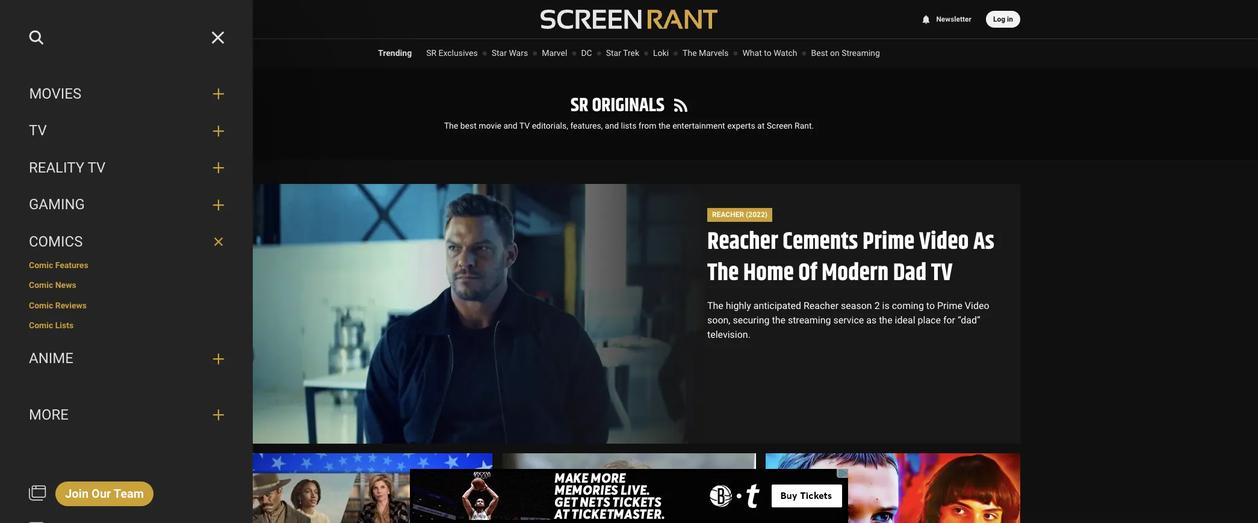 Task type: vqa. For each thing, say whether or not it's contained in the screenshot.
streaming
yes



Task type: locate. For each thing, give the bounding box(es) containing it.
and
[[503, 121, 517, 131], [605, 121, 619, 131]]

3 comic from the top
[[29, 301, 53, 310]]

star for star trek
[[606, 48, 621, 58]]

reacher inside the "the highly anticipated reacher season 2 is coming to prime video soon, securing the streaming service as the ideal place for "dad" television."
[[804, 300, 839, 312]]

1 horizontal spatial to
[[926, 300, 935, 312]]

the up highly
[[707, 255, 739, 292]]

to up place
[[926, 300, 935, 312]]

loki link
[[653, 48, 669, 58]]

prime
[[863, 224, 914, 261], [937, 300, 962, 312]]

the
[[683, 48, 697, 58], [444, 121, 458, 131], [707, 255, 739, 292], [707, 300, 723, 312]]

the right as
[[879, 315, 892, 326]]

join our team link
[[55, 482, 154, 507]]

1 vertical spatial sr
[[571, 91, 588, 120]]

comic reviews
[[29, 301, 87, 310]]

marvels
[[699, 48, 729, 58]]

and left 'lists'
[[605, 121, 619, 131]]

1 comic from the top
[[29, 261, 53, 270]]

sr left exclusives
[[426, 48, 436, 58]]

screen
[[767, 121, 792, 131]]

0 vertical spatial to
[[764, 48, 771, 58]]

at
[[757, 121, 765, 131]]

anime
[[29, 350, 73, 367]]

originals
[[592, 91, 665, 120]]

1 star from the left
[[492, 48, 507, 58]]

reality
[[29, 159, 84, 176]]

to right what
[[764, 48, 771, 58]]

1 vertical spatial video
[[965, 300, 989, 312]]

best
[[460, 121, 477, 131]]

comic
[[29, 261, 53, 270], [29, 281, 53, 290], [29, 301, 53, 310], [29, 321, 53, 330]]

the marvels
[[683, 48, 729, 58]]

to inside the "the highly anticipated reacher season 2 is coming to prime video soon, securing the streaming service as the ideal place for "dad" television."
[[926, 300, 935, 312]]

ideal
[[895, 315, 915, 326]]

is
[[882, 300, 889, 312]]

the inside reacher (2022) reacher cements prime video as the home of modern dad tv
[[707, 255, 739, 292]]

best on streaming link
[[811, 48, 880, 58]]

star left the wars
[[492, 48, 507, 58]]

log
[[993, 15, 1005, 23]]

from
[[639, 121, 656, 131]]

star wars
[[492, 48, 528, 58]]

video
[[919, 224, 969, 261], [965, 300, 989, 312]]

1 horizontal spatial star
[[606, 48, 621, 58]]

gaming link
[[29, 196, 203, 214]]

modern
[[822, 255, 889, 292]]

0 horizontal spatial the
[[659, 121, 670, 131]]

video left as
[[919, 224, 969, 261]]

1 vertical spatial reacher
[[707, 224, 778, 261]]

comic for comic features
[[29, 261, 53, 270]]

season
[[841, 300, 872, 312]]

1 horizontal spatial prime
[[937, 300, 962, 312]]

prime inside the "the highly anticipated reacher season 2 is coming to prime video soon, securing the streaming service as the ideal place for "dad" television."
[[937, 300, 962, 312]]

tv right the dad
[[931, 255, 953, 292]]

tv inside sr originals the best movie and tv editorials, features, and lists from the entertainment experts at screen rant.
[[519, 121, 530, 131]]

tv link
[[29, 122, 203, 140]]

loki
[[653, 48, 669, 58]]

dc
[[581, 48, 592, 58]]

the inside the "the highly anticipated reacher season 2 is coming to prime video soon, securing the streaming service as the ideal place for "dad" television."
[[707, 300, 723, 312]]

"dad"
[[958, 315, 980, 326]]

0 horizontal spatial sr
[[426, 48, 436, 58]]

movies link
[[29, 85, 203, 103]]

2 vertical spatial reacher
[[804, 300, 839, 312]]

the highly anticipated reacher season 2 is coming to prime video soon, securing the streaming service as the ideal place for "dad" television.
[[707, 300, 989, 341]]

editorials,
[[532, 121, 568, 131]]

trek
[[623, 48, 639, 58]]

the left best
[[444, 121, 458, 131]]

2 comic from the top
[[29, 281, 53, 290]]

1 vertical spatial to
[[926, 300, 935, 312]]

securing
[[733, 315, 770, 326]]

comic left lists
[[29, 321, 53, 330]]

comic lists
[[29, 321, 74, 330]]

streaming
[[788, 315, 831, 326]]

star trek
[[606, 48, 639, 58]]

rant.
[[795, 121, 814, 131]]

0 horizontal spatial to
[[764, 48, 771, 58]]

sr for exclusives
[[426, 48, 436, 58]]

tv inside reacher (2022) reacher cements prime video as the home of modern dad tv
[[931, 255, 953, 292]]

newsletter
[[936, 15, 971, 23]]

the
[[659, 121, 670, 131], [772, 315, 785, 326], [879, 315, 892, 326]]

the down anticipated
[[772, 315, 785, 326]]

comic for comic news
[[29, 281, 53, 290]]

gaming
[[29, 196, 85, 213]]

reviews
[[55, 301, 87, 310]]

1 horizontal spatial sr
[[571, 91, 588, 120]]

comic lists link
[[29, 321, 224, 332]]

trending
[[378, 48, 412, 58]]

the right from on the top right of page
[[659, 121, 670, 131]]

comic up comic lists
[[29, 301, 53, 310]]

0 horizontal spatial star
[[492, 48, 507, 58]]

service
[[833, 315, 864, 326]]

1 vertical spatial prime
[[937, 300, 962, 312]]

paramount+ shows - lawmen bass reeves, good fight, special ops lioness, frasier, tulsa king, 1883 image
[[238, 454, 492, 524]]

2 star from the left
[[606, 48, 621, 58]]

the up soon, on the right of page
[[707, 300, 723, 312]]

comic news link
[[29, 281, 224, 292]]

4 comic from the top
[[29, 321, 53, 330]]

reacher up streaming
[[804, 300, 839, 312]]

video inside the "the highly anticipated reacher season 2 is coming to prime video soon, securing the streaming service as the ideal place for "dad" television."
[[965, 300, 989, 312]]

comic left news
[[29, 281, 53, 290]]

0 vertical spatial sr
[[426, 48, 436, 58]]

comic news
[[29, 281, 76, 290]]

place
[[918, 315, 941, 326]]

and right movie
[[503, 121, 517, 131]]

reality tv
[[29, 159, 106, 176]]

comic up comic news
[[29, 261, 53, 270]]

sr up features,
[[571, 91, 588, 120]]

tv left the editorials,
[[519, 121, 530, 131]]

lists
[[621, 121, 636, 131]]

0 vertical spatial video
[[919, 224, 969, 261]]

2 and from the left
[[605, 121, 619, 131]]

anime link
[[29, 350, 203, 368]]

1 horizontal spatial and
[[605, 121, 619, 131]]

sr inside sr originals the best movie and tv editorials, features, and lists from the entertainment experts at screen rant.
[[571, 91, 588, 120]]

on
[[830, 48, 839, 58]]

0 horizontal spatial prime
[[863, 224, 914, 261]]

reacher down reacher (2022) link
[[707, 224, 778, 261]]

0 vertical spatial prime
[[863, 224, 914, 261]]

video up "dad"
[[965, 300, 989, 312]]

what
[[742, 48, 762, 58]]

star left 'trek'
[[606, 48, 621, 58]]

prime inside reacher (2022) reacher cements prime video as the home of modern dad tv
[[863, 224, 914, 261]]

the inside sr originals the best movie and tv editorials, features, and lists from the entertainment experts at screen rant.
[[659, 121, 670, 131]]

lists
[[55, 321, 74, 330]]

television.
[[707, 329, 751, 341]]

1 horizontal spatial the
[[772, 315, 785, 326]]

0 horizontal spatial and
[[503, 121, 517, 131]]

reacher left (2022)
[[712, 211, 744, 219]]

reacher
[[712, 211, 744, 219], [707, 224, 778, 261], [804, 300, 839, 312]]

sr
[[426, 48, 436, 58], [571, 91, 588, 120]]

wars
[[509, 48, 528, 58]]



Task type: describe. For each thing, give the bounding box(es) containing it.
join
[[65, 487, 89, 501]]

highly
[[726, 300, 751, 312]]

comics
[[29, 233, 83, 250]]

what to watch link
[[742, 48, 797, 58]]

2 horizontal spatial the
[[879, 315, 892, 326]]

reacher cements prime video as the home of modern dad tv link
[[707, 224, 994, 292]]

sr exclusives link
[[426, 48, 478, 58]]

marvel link
[[542, 48, 567, 58]]

exclusives
[[439, 48, 478, 58]]

sr originals the best movie and tv editorials, features, and lists from the entertainment experts at screen rant.
[[444, 91, 814, 131]]

soon,
[[707, 315, 730, 326]]

troy looking at charlie in fear the walking dead season 8 episode 8 image
[[502, 454, 756, 524]]

reacher (2022) link
[[707, 208, 772, 222]]

best
[[811, 48, 828, 58]]

news
[[55, 281, 76, 290]]

marvel
[[542, 48, 567, 58]]

comic features
[[29, 261, 88, 270]]

the marvels link
[[683, 48, 729, 58]]

screenrant logo image
[[540, 10, 718, 29]]

1 and from the left
[[503, 121, 517, 131]]

entertainment
[[672, 121, 725, 131]]

jack reacher standing tall while captured in reacher season 2 image
[[238, 184, 707, 444]]

as
[[866, 315, 877, 326]]

anticipated
[[753, 300, 801, 312]]

newsletter link
[[921, 15, 971, 23]]

comics link
[[29, 233, 203, 251]]

of
[[798, 255, 817, 292]]

movies
[[29, 85, 81, 102]]

more
[[29, 407, 69, 424]]

movie
[[479, 121, 501, 131]]

comic features link
[[29, 261, 224, 272]]

best on streaming
[[811, 48, 880, 58]]

sr exclusives
[[426, 48, 478, 58]]

comic for comic lists
[[29, 321, 53, 330]]

the inside sr originals the best movie and tv editorials, features, and lists from the entertainment experts at screen rant.
[[444, 121, 458, 131]]

star wars link
[[492, 48, 528, 58]]

home
[[743, 255, 794, 292]]

log in
[[993, 15, 1013, 23]]

experts
[[727, 121, 755, 131]]

coming
[[892, 300, 924, 312]]

dad
[[893, 255, 927, 292]]

eleven and mike from stranger things image
[[766, 454, 1020, 524]]

star for star wars
[[492, 48, 507, 58]]

streaming
[[842, 48, 880, 58]]

as
[[973, 224, 994, 261]]

star trek link
[[606, 48, 639, 58]]

reality tv link
[[29, 159, 203, 177]]

reacher (2022) reacher cements prime video as the home of modern dad tv
[[707, 211, 994, 292]]

features,
[[570, 121, 603, 131]]

team
[[114, 487, 144, 501]]

comic for comic reviews
[[29, 301, 53, 310]]

our
[[92, 487, 111, 501]]

sr for originals
[[571, 91, 588, 120]]

features
[[55, 261, 88, 270]]

2
[[874, 300, 880, 312]]

comic reviews link
[[29, 301, 224, 312]]

0 vertical spatial reacher
[[712, 211, 744, 219]]

dc link
[[581, 48, 592, 58]]

for
[[943, 315, 955, 326]]

the left marvels
[[683, 48, 697, 58]]

join our team
[[65, 487, 144, 501]]

in
[[1007, 15, 1013, 23]]

video inside reacher (2022) reacher cements prime video as the home of modern dad tv
[[919, 224, 969, 261]]

(2022)
[[746, 211, 768, 219]]

watch
[[774, 48, 797, 58]]

tv right reality
[[88, 159, 106, 176]]

cements
[[783, 224, 858, 261]]

tv down movies
[[29, 122, 47, 139]]

advertisement region
[[410, 470, 848, 524]]

what to watch
[[742, 48, 797, 58]]



